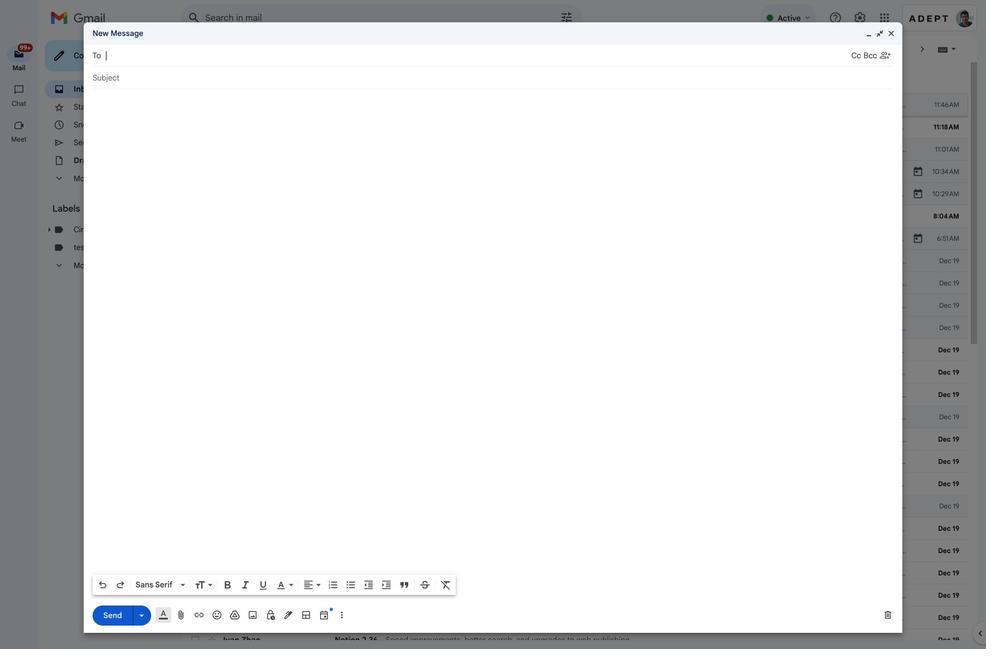 Task type: describe. For each thing, give the bounding box(es) containing it.
9 row from the top
[[181, 272, 969, 295]]

1 row from the top
[[181, 94, 969, 116]]

insert photo image
[[247, 610, 258, 621]]

gmail image
[[50, 7, 111, 29]]

numbered list ‪(⌘⇧7)‬ image
[[328, 580, 339, 591]]

primary tab
[[181, 63, 321, 94]]

set up a time to meet image
[[319, 610, 330, 621]]

bold ‪(⌘b)‬ image
[[222, 580, 233, 591]]

undo ‪(⌘z)‬ image
[[97, 580, 108, 591]]

advanced search options image
[[556, 6, 578, 28]]

close image
[[888, 29, 897, 38]]

indent less ‪(⌘[)‬ image
[[363, 580, 375, 591]]

6 row from the top
[[181, 205, 969, 228]]

18 row from the top
[[181, 473, 969, 496]]

🎁 image
[[387, 570, 397, 579]]

23 row from the top
[[181, 585, 969, 607]]

3 row from the top
[[181, 138, 969, 161]]

option inside 'formatting options' toolbar
[[133, 580, 179, 591]]

minimize image
[[865, 29, 874, 38]]

insert emoji ‪(⌘⇧2)‬ image
[[212, 610, 223, 621]]

indent more ‪(⌘])‬ image
[[381, 580, 392, 591]]

insert files using drive image
[[229, 610, 241, 621]]

Subject field
[[93, 73, 894, 84]]

21 row from the top
[[181, 540, 969, 563]]

formatting options toolbar
[[93, 576, 456, 596]]

bulleted list ‪(⌘⇧8)‬ image
[[346, 580, 357, 591]]

25 row from the top
[[181, 630, 969, 650]]

19 row from the top
[[181, 496, 969, 518]]

Message Body text field
[[93, 95, 894, 572]]

17 row from the top
[[181, 451, 969, 473]]

24 row from the top
[[181, 607, 969, 630]]

13 row from the top
[[181, 362, 969, 384]]

search in mail image
[[184, 8, 204, 28]]

more send options image
[[136, 611, 147, 622]]

pop out image
[[876, 29, 885, 38]]



Task type: locate. For each thing, give the bounding box(es) containing it.
5 row from the top
[[181, 183, 969, 205]]

heading
[[0, 64, 38, 73], [0, 99, 38, 108], [0, 135, 38, 144], [52, 203, 159, 214]]

mail, 717 unread messages image
[[14, 46, 31, 57]]

attach files image
[[176, 610, 187, 621]]

updates, 2 new messages, tab
[[322, 63, 463, 94]]

quote ‪(⌘⇧9)‬ image
[[399, 580, 410, 591]]

strikethrough ‪(⌘⇧x)‬ image
[[420, 580, 431, 591]]

discard draft ‪(⌘⇧d)‬ image
[[883, 610, 894, 621]]

toggle confidential mode image
[[265, 610, 276, 621]]

row
[[181, 94, 969, 116], [181, 116, 969, 138], [181, 138, 969, 161], [181, 161, 969, 183], [181, 183, 969, 205], [181, 205, 969, 228], [181, 228, 969, 250], [181, 250, 969, 272], [181, 272, 969, 295], [181, 295, 969, 317], [181, 317, 969, 339], [181, 339, 969, 362], [181, 362, 969, 384], [181, 384, 969, 406], [181, 406, 969, 429], [181, 429, 969, 451], [181, 451, 969, 473], [181, 473, 969, 496], [181, 496, 969, 518], [181, 518, 969, 540], [181, 540, 969, 563], [181, 563, 969, 585], [181, 585, 969, 607], [181, 607, 969, 630], [181, 630, 969, 650]]

Search in mail search field
[[181, 4, 583, 31]]

dialog
[[84, 22, 903, 634]]

main content
[[181, 63, 969, 650]]

tab list
[[181, 63, 969, 94]]

8 row from the top
[[181, 250, 969, 272]]

older image
[[918, 44, 929, 55]]

insert link ‪(⌘k)‬ image
[[194, 610, 205, 621]]

select a layout image
[[301, 610, 312, 621]]

insert signature image
[[283, 610, 294, 621]]

7 row from the top
[[181, 228, 969, 250]]

option
[[133, 580, 179, 591]]

redo ‪(⌘y)‬ image
[[115, 580, 126, 591]]

remove formatting ‪(⌘\)‬ image
[[440, 580, 452, 591]]

15 row from the top
[[181, 406, 969, 429]]

refresh image
[[223, 44, 234, 55]]

4 row from the top
[[181, 161, 969, 183]]

settings image
[[854, 11, 867, 25]]

11 row from the top
[[181, 317, 969, 339]]

None text field
[[106, 46, 852, 66]]

10 row from the top
[[181, 295, 969, 317]]

italic ‪(⌘i)‬ image
[[240, 580, 251, 591]]

12 row from the top
[[181, 339, 969, 362]]

more options image
[[339, 610, 346, 621]]

navigation
[[0, 36, 39, 650]]

22 row from the top
[[181, 563, 969, 585]]

16 row from the top
[[181, 429, 969, 451]]

2 row from the top
[[181, 116, 969, 138]]

underline ‪(⌘u)‬ image
[[258, 581, 269, 592]]

14 row from the top
[[181, 384, 969, 406]]

20 row from the top
[[181, 518, 969, 540]]



Task type: vqa. For each thing, say whether or not it's contained in the screenshot.
Your security code for NHS login - NHS login Your security code Use this security code to confirm your email address. 282592 You need to use this security code within 1 hour to continue setting up your NHS login.
no



